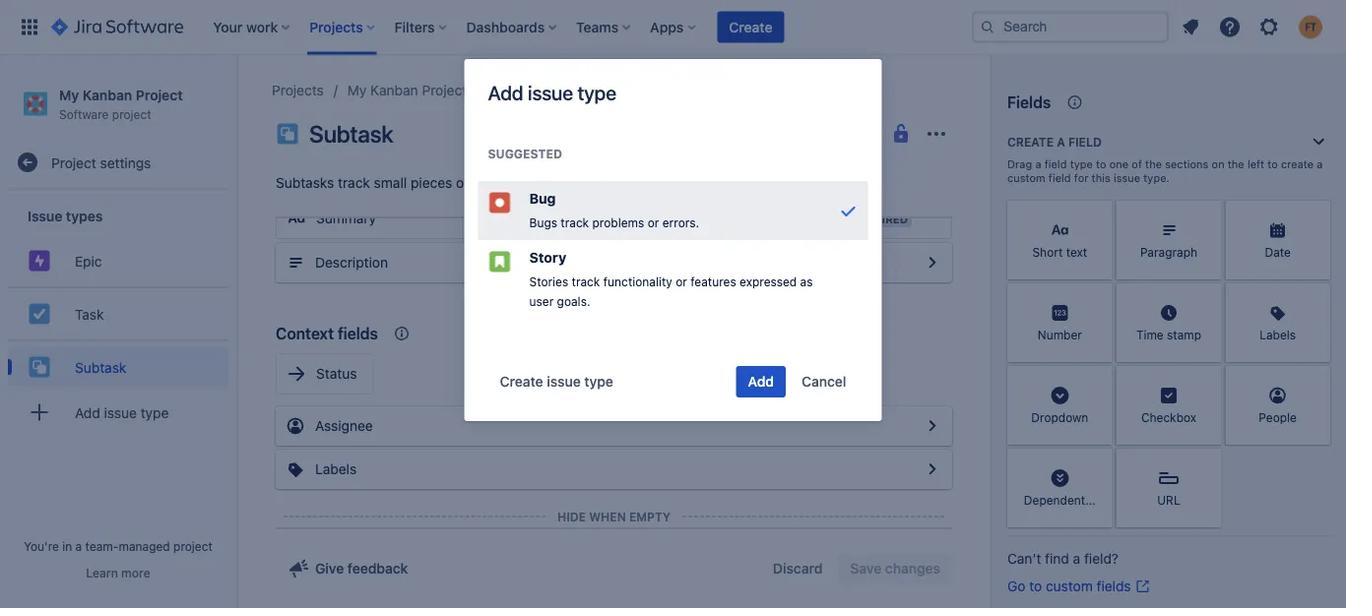 Task type: vqa. For each thing, say whether or not it's contained in the screenshot.
PLANNING group
no



Task type: locate. For each thing, give the bounding box(es) containing it.
add up suggested
[[488, 81, 523, 104]]

type up part
[[577, 81, 616, 104]]

field left for
[[1048, 172, 1071, 185]]

errors.
[[662, 216, 699, 229]]

0 vertical spatial create
[[729, 19, 772, 35]]

1 horizontal spatial add
[[488, 81, 523, 104]]

a
[[1057, 135, 1065, 149], [1035, 158, 1041, 171], [1317, 158, 1323, 171], [606, 175, 613, 191], [75, 540, 82, 553], [1073, 551, 1080, 567]]

0 horizontal spatial my
[[59, 87, 79, 103]]

of
[[1132, 158, 1142, 171], [456, 175, 469, 191], [589, 175, 602, 191]]

url
[[1157, 493, 1180, 507]]

types
[[651, 82, 686, 98], [66, 208, 103, 224]]

1 vertical spatial subtask
[[75, 359, 126, 375]]

number
[[1038, 328, 1082, 342]]

3 open field configuration image from the top
[[921, 458, 944, 481]]

paragraph
[[1140, 245, 1197, 259]]

open field configuration image for summary
[[921, 251, 944, 275]]

field
[[1068, 135, 1102, 149], [1044, 158, 1067, 171], [1048, 172, 1071, 185]]

my for my kanban project software project
[[59, 87, 79, 103]]

selected image
[[836, 199, 860, 223]]

add issue type image
[[28, 401, 51, 425]]

go to custom fields
[[1007, 578, 1131, 595]]

or
[[648, 216, 659, 229], [676, 275, 687, 289]]

part
[[560, 175, 585, 191]]

0 horizontal spatial issue
[[28, 208, 62, 224]]

0 vertical spatial issue types
[[614, 82, 686, 98]]

project right software
[[112, 107, 151, 121]]

0 vertical spatial add
[[488, 81, 523, 104]]

0 horizontal spatial project settings link
[[8, 143, 228, 182]]

1 vertical spatial add issue type
[[75, 404, 169, 421]]

add
[[488, 81, 523, 104], [748, 374, 774, 390], [75, 404, 100, 421]]

type inside group
[[141, 404, 169, 421]]

fields
[[1007, 93, 1051, 112]]

type up assignee button
[[584, 374, 613, 390]]

the
[[1145, 158, 1162, 171], [1228, 158, 1244, 171]]

add issue type
[[488, 81, 616, 104], [75, 404, 169, 421]]

my right "projects"
[[347, 82, 367, 98]]

checkbox
[[1141, 411, 1196, 424]]

work
[[473, 175, 503, 191]]

track for bug
[[561, 216, 589, 229]]

kanban for my kanban project software project
[[82, 87, 132, 103]]

the up type.
[[1145, 158, 1162, 171]]

track up summary
[[338, 175, 370, 191]]

or left errors.
[[648, 216, 659, 229]]

subtask up add issue type button
[[75, 359, 126, 375]]

1 vertical spatial types
[[66, 208, 103, 224]]

labels button
[[276, 450, 952, 489]]

goals.
[[557, 294, 590, 308]]

fields left this link will be opened in a new tab image
[[1096, 578, 1131, 595]]

issue types up epic on the top left of page
[[28, 208, 103, 224]]

issue up epic link
[[28, 208, 62, 224]]

kanban up software
[[82, 87, 132, 103]]

type.
[[1143, 172, 1170, 185]]

or left features
[[676, 275, 687, 289]]

0 vertical spatial open field configuration image
[[921, 251, 944, 275]]

context fields
[[276, 324, 378, 343]]

that
[[507, 175, 532, 191]]

the right on
[[1228, 158, 1244, 171]]

of left work
[[456, 175, 469, 191]]

my up software
[[59, 87, 79, 103]]

0 vertical spatial project
[[112, 107, 151, 121]]

open field configuration image inside description button
[[921, 251, 944, 275]]

0 vertical spatial project settings
[[491, 82, 590, 98]]

0 vertical spatial settings
[[539, 82, 590, 98]]

expressed
[[740, 275, 797, 289]]

issue types link
[[614, 79, 686, 102]]

types up epic on the top left of page
[[66, 208, 103, 224]]

0 vertical spatial custom
[[1007, 172, 1045, 185]]

more information about the fields image
[[1063, 91, 1086, 114]]

learn
[[86, 566, 118, 580]]

assignee button
[[276, 407, 952, 446]]

you're
[[24, 540, 59, 553]]

issue types
[[614, 82, 686, 98], [28, 208, 103, 224]]

custom down 'can't find a field?'
[[1046, 578, 1093, 595]]

1 vertical spatial labels
[[315, 461, 357, 478]]

left
[[1247, 158, 1264, 171]]

epic
[[75, 253, 102, 269]]

user
[[529, 294, 554, 308]]

people
[[1259, 411, 1297, 424]]

create inside primary element
[[729, 19, 772, 35]]

1 horizontal spatial or
[[676, 275, 687, 289]]

bug
[[529, 191, 556, 207]]

or inside story stories track functionality or features expressed as user goals.
[[676, 275, 687, 289]]

subtask up small
[[309, 120, 393, 148]]

subtask
[[309, 120, 393, 148], [75, 359, 126, 375]]

settings up suggested
[[539, 82, 590, 98]]

1 vertical spatial create
[[1007, 135, 1054, 149]]

labels up people
[[1260, 328, 1296, 342]]

1 horizontal spatial kanban
[[370, 82, 418, 98]]

0 horizontal spatial add issue type
[[75, 404, 169, 421]]

type
[[577, 81, 616, 104], [1070, 158, 1093, 171], [584, 374, 613, 390], [141, 404, 169, 421]]

0 horizontal spatial or
[[648, 216, 659, 229]]

1 horizontal spatial project settings
[[491, 82, 590, 98]]

to right go
[[1029, 578, 1042, 595]]

1 vertical spatial field
[[1044, 158, 1067, 171]]

give
[[315, 561, 344, 577]]

1 vertical spatial issue types
[[28, 208, 103, 224]]

1 horizontal spatial create
[[729, 19, 772, 35]]

0 horizontal spatial issue types
[[28, 208, 103, 224]]

kanban for my kanban project
[[370, 82, 418, 98]]

add issue type inside add issue type dialog
[[488, 81, 616, 104]]

custom
[[1007, 172, 1045, 185], [1046, 578, 1093, 595]]

1 horizontal spatial my
[[347, 82, 367, 98]]

or for story
[[676, 275, 687, 289]]

more information about the context fields image
[[390, 322, 413, 346]]

project
[[422, 82, 467, 98], [491, 82, 536, 98], [136, 87, 183, 103], [51, 154, 96, 171]]

2 horizontal spatial add
[[748, 374, 774, 390]]

1 horizontal spatial the
[[1228, 158, 1244, 171]]

1 vertical spatial project settings
[[51, 154, 151, 171]]

task link
[[8, 295, 228, 334]]

project settings link down my kanban project software project
[[8, 143, 228, 182]]

0 vertical spatial add issue type
[[488, 81, 616, 104]]

type down the "subtask" link
[[141, 404, 169, 421]]

0 vertical spatial types
[[651, 82, 686, 98]]

0 horizontal spatial to
[[1029, 578, 1042, 595]]

field?
[[1084, 551, 1119, 567]]

1 horizontal spatial fields
[[1096, 578, 1131, 595]]

project right managed
[[173, 540, 213, 553]]

1 horizontal spatial add issue type
[[488, 81, 616, 104]]

types down create banner
[[651, 82, 686, 98]]

labels inside button
[[315, 461, 357, 478]]

fields
[[338, 324, 378, 343], [1096, 578, 1131, 595]]

group containing issue types
[[8, 190, 228, 444]]

0 vertical spatial subtask
[[309, 120, 393, 148]]

1 vertical spatial or
[[676, 275, 687, 289]]

project settings down software
[[51, 154, 151, 171]]

0 horizontal spatial settings
[[100, 154, 151, 171]]

for
[[1074, 172, 1088, 185]]

0 horizontal spatial add
[[75, 404, 100, 421]]

project settings link
[[491, 79, 590, 102], [8, 143, 228, 182]]

settings down my kanban project software project
[[100, 154, 151, 171]]

create issue type
[[500, 374, 613, 390]]

fields left more information about the context fields 'icon' at the bottom left of the page
[[338, 324, 378, 343]]

0 horizontal spatial project
[[112, 107, 151, 121]]

0 vertical spatial field
[[1068, 135, 1102, 149]]

add issue type up suggested
[[488, 81, 616, 104]]

feedback
[[347, 561, 408, 577]]

task
[[75, 306, 104, 322]]

project settings link up suggested
[[491, 79, 590, 102]]

my inside my kanban project software project
[[59, 87, 79, 103]]

create button
[[717, 11, 784, 43]]

kanban up small
[[370, 82, 418, 98]]

track up 'goals.'
[[572, 275, 600, 289]]

create inside add issue type dialog
[[500, 374, 543, 390]]

track inside bug bugs track problems or errors.
[[561, 216, 589, 229]]

project
[[112, 107, 151, 121], [173, 540, 213, 553]]

group
[[8, 190, 228, 444]]

a down more information about the fields icon
[[1057, 135, 1065, 149]]

add issue type down the "subtask" link
[[75, 404, 169, 421]]

on
[[1212, 158, 1224, 171]]

1 horizontal spatial project
[[173, 540, 213, 553]]

create
[[1281, 158, 1314, 171]]

time
[[1136, 328, 1164, 342]]

1 vertical spatial settings
[[100, 154, 151, 171]]

labels
[[1260, 328, 1296, 342], [315, 461, 357, 478]]

to right left
[[1268, 158, 1278, 171]]

are
[[536, 175, 556, 191]]

1 open field configuration image from the top
[[921, 251, 944, 275]]

1 the from the left
[[1145, 158, 1162, 171]]

2 vertical spatial open field configuration image
[[921, 458, 944, 481]]

software
[[59, 107, 109, 121]]

jira software image
[[51, 15, 183, 39], [51, 15, 183, 39]]

add inside add issue type button
[[75, 404, 100, 421]]

of right part
[[589, 175, 602, 191]]

field down create a field
[[1044, 158, 1067, 171]]

0 horizontal spatial labels
[[315, 461, 357, 478]]

add issue type dialog
[[464, 59, 882, 421]]

2 open field configuration image from the top
[[921, 415, 944, 438]]

go
[[1007, 578, 1025, 595]]

field up for
[[1068, 135, 1102, 149]]

pieces
[[411, 175, 452, 191]]

track right bugs
[[561, 216, 589, 229]]

0 horizontal spatial create
[[500, 374, 543, 390]]

dependent
[[1024, 493, 1085, 507]]

primary element
[[12, 0, 972, 55]]

issue
[[614, 82, 647, 98], [28, 208, 62, 224]]

project settings
[[491, 82, 590, 98], [51, 154, 151, 171]]

1 horizontal spatial issue
[[614, 82, 647, 98]]

track inside story stories track functionality or features expressed as user goals.
[[572, 275, 600, 289]]

issue down create banner
[[614, 82, 647, 98]]

0 horizontal spatial kanban
[[82, 87, 132, 103]]

add right add issue type icon
[[75, 404, 100, 421]]

labels down assignee
[[315, 461, 357, 478]]

0 horizontal spatial of
[[456, 175, 469, 191]]

of right one
[[1132, 158, 1142, 171]]

issue
[[528, 81, 573, 104], [1114, 172, 1140, 185], [547, 374, 581, 390], [104, 404, 137, 421]]

custom down drag at right top
[[1007, 172, 1045, 185]]

1 horizontal spatial labels
[[1260, 328, 1296, 342]]

1 horizontal spatial to
[[1096, 158, 1106, 171]]

can't find a field?
[[1007, 551, 1119, 567]]

discard
[[773, 561, 823, 577]]

projects link
[[272, 79, 324, 102]]

issue down the "subtask" link
[[104, 404, 137, 421]]

2 horizontal spatial of
[[1132, 158, 1142, 171]]

0 vertical spatial fields
[[338, 324, 378, 343]]

1 vertical spatial open field configuration image
[[921, 415, 944, 438]]

2 horizontal spatial create
[[1007, 135, 1054, 149]]

project settings up suggested
[[491, 82, 590, 98]]

1 vertical spatial add
[[748, 374, 774, 390]]

2 vertical spatial add
[[75, 404, 100, 421]]

2 vertical spatial track
[[572, 275, 600, 289]]

to up this
[[1096, 158, 1106, 171]]

more
[[121, 566, 150, 580]]

drag a field type to one of the sections on the left to create a custom field for this issue type.
[[1007, 158, 1323, 185]]

0 horizontal spatial the
[[1145, 158, 1162, 171]]

issue down one
[[1114, 172, 1140, 185]]

kanban inside my kanban project software project
[[82, 87, 132, 103]]

issue types down create banner
[[614, 82, 686, 98]]

or inside bug bugs track problems or errors.
[[648, 216, 659, 229]]

2 vertical spatial create
[[500, 374, 543, 390]]

open field configuration image
[[921, 251, 944, 275], [921, 415, 944, 438], [921, 458, 944, 481]]

bugs
[[529, 216, 557, 229]]

0 vertical spatial project settings link
[[491, 79, 590, 102]]

1 vertical spatial track
[[561, 216, 589, 229]]

0 vertical spatial or
[[648, 216, 659, 229]]

0 horizontal spatial subtask
[[75, 359, 126, 375]]

cancel button
[[790, 366, 858, 398]]

add left cancel
[[748, 374, 774, 390]]

subtasks track small pieces of work that are part of a larger task.
[[276, 175, 688, 191]]

open field configuration image inside the labels button
[[921, 458, 944, 481]]

type up for
[[1070, 158, 1093, 171]]



Task type: describe. For each thing, give the bounding box(es) containing it.
2 the from the left
[[1228, 158, 1244, 171]]

project inside my kanban project software project
[[112, 107, 151, 121]]

bug bugs track problems or errors.
[[529, 191, 699, 229]]

2 vertical spatial field
[[1048, 172, 1071, 185]]

a right create
[[1317, 158, 1323, 171]]

a right drag at right top
[[1035, 158, 1041, 171]]

date
[[1265, 245, 1291, 259]]

or for bug
[[648, 216, 659, 229]]

functionality
[[603, 275, 672, 289]]

0 horizontal spatial project settings
[[51, 154, 151, 171]]

open field configuration image inside assignee button
[[921, 415, 944, 438]]

assignee
[[315, 418, 373, 434]]

short text
[[1032, 245, 1087, 259]]

create for create issue type
[[500, 374, 543, 390]]

larger
[[617, 175, 654, 191]]

cancel
[[802, 374, 846, 390]]

description button
[[276, 243, 952, 283]]

1 vertical spatial project settings link
[[8, 143, 228, 182]]

field for drag
[[1044, 158, 1067, 171]]

1 horizontal spatial settings
[[539, 82, 590, 98]]

stories
[[529, 275, 568, 289]]

give feedback button
[[276, 553, 420, 585]]

custom inside drag a field type to one of the sections on the left to create a custom field for this issue type.
[[1007, 172, 1045, 185]]

go to custom fields link
[[1007, 577, 1151, 597]]

subtasks
[[276, 175, 334, 191]]

1 vertical spatial fields
[[1096, 578, 1131, 595]]

create issue type button
[[488, 366, 625, 398]]

Search field
[[972, 11, 1169, 43]]

a left larger
[[606, 175, 613, 191]]

type inside drag a field type to one of the sections on the left to create a custom field for this issue type.
[[1070, 158, 1093, 171]]

create banner
[[0, 0, 1346, 55]]

my for my kanban project
[[347, 82, 367, 98]]

create for create a field
[[1007, 135, 1054, 149]]

features
[[690, 275, 736, 289]]

summary
[[316, 210, 376, 226]]

...
[[1085, 493, 1096, 507]]

0 vertical spatial track
[[338, 175, 370, 191]]

issue up suggested
[[528, 81, 573, 104]]

subtask group
[[8, 340, 228, 393]]

in
[[62, 540, 72, 553]]

discard button
[[761, 553, 834, 585]]

2 horizontal spatial to
[[1268, 158, 1278, 171]]

1 vertical spatial custom
[[1046, 578, 1093, 595]]

time stamp
[[1136, 328, 1201, 342]]

this link will be opened in a new tab image
[[1135, 579, 1151, 595]]

drag
[[1007, 158, 1032, 171]]

problems
[[592, 216, 644, 229]]

projects
[[272, 82, 324, 98]]

learn more button
[[86, 565, 150, 581]]

a right find
[[1073, 551, 1080, 567]]

0 horizontal spatial fields
[[338, 324, 378, 343]]

dropdown
[[1031, 411, 1088, 424]]

1 horizontal spatial project settings link
[[491, 79, 590, 102]]

give feedback
[[315, 561, 408, 577]]

small
[[374, 175, 407, 191]]

1 horizontal spatial types
[[651, 82, 686, 98]]

task.
[[657, 175, 688, 191]]

my kanban project
[[347, 82, 467, 98]]

this
[[1092, 172, 1110, 185]]

as
[[800, 275, 813, 289]]

my kanban project link
[[347, 79, 467, 102]]

1 horizontal spatial of
[[589, 175, 602, 191]]

issue inside drag a field type to one of the sections on the left to create a custom field for this issue type.
[[1114, 172, 1140, 185]]

issue type icon image
[[276, 122, 299, 146]]

field for create
[[1068, 135, 1102, 149]]

issue up assignee button
[[547, 374, 581, 390]]

open field configuration image for assignee
[[921, 458, 944, 481]]

add button
[[736, 366, 786, 398]]

subtask inside group
[[75, 359, 126, 375]]

1 vertical spatial issue
[[28, 208, 62, 224]]

1 horizontal spatial subtask
[[309, 120, 393, 148]]

status
[[316, 366, 357, 382]]

project inside my kanban project software project
[[136, 87, 183, 103]]

0 vertical spatial issue
[[614, 82, 647, 98]]

context
[[276, 324, 334, 343]]

story
[[529, 250, 566, 266]]

add issue type inside add issue type button
[[75, 404, 169, 421]]

add inside add button
[[748, 374, 774, 390]]

dependent ...
[[1024, 493, 1096, 507]]

1 vertical spatial project
[[173, 540, 213, 553]]

of inside drag a field type to one of the sections on the left to create a custom field for this issue type.
[[1132, 158, 1142, 171]]

stamp
[[1167, 328, 1201, 342]]

track for story
[[572, 275, 600, 289]]

description
[[315, 255, 388, 271]]

find
[[1045, 551, 1069, 567]]

required
[[851, 213, 908, 226]]

my kanban project software project
[[59, 87, 183, 121]]

sections
[[1165, 158, 1209, 171]]

one
[[1109, 158, 1129, 171]]

managed
[[119, 540, 170, 553]]

epic link
[[8, 241, 228, 281]]

subtask link
[[8, 348, 228, 387]]

you're in a team-managed project
[[24, 540, 213, 553]]

story stories track functionality or features expressed as user goals.
[[529, 250, 813, 308]]

0 vertical spatial labels
[[1260, 328, 1296, 342]]

text
[[1066, 245, 1087, 259]]

learn more
[[86, 566, 150, 580]]

suggested
[[488, 147, 562, 160]]

team-
[[85, 540, 119, 553]]

short
[[1032, 245, 1063, 259]]

add issue type button
[[8, 393, 228, 432]]

can't
[[1007, 551, 1041, 567]]

search image
[[980, 19, 995, 35]]

create a field
[[1007, 135, 1102, 149]]

create for create
[[729, 19, 772, 35]]

a right "in"
[[75, 540, 82, 553]]

1 horizontal spatial issue types
[[614, 82, 686, 98]]

0 horizontal spatial types
[[66, 208, 103, 224]]



